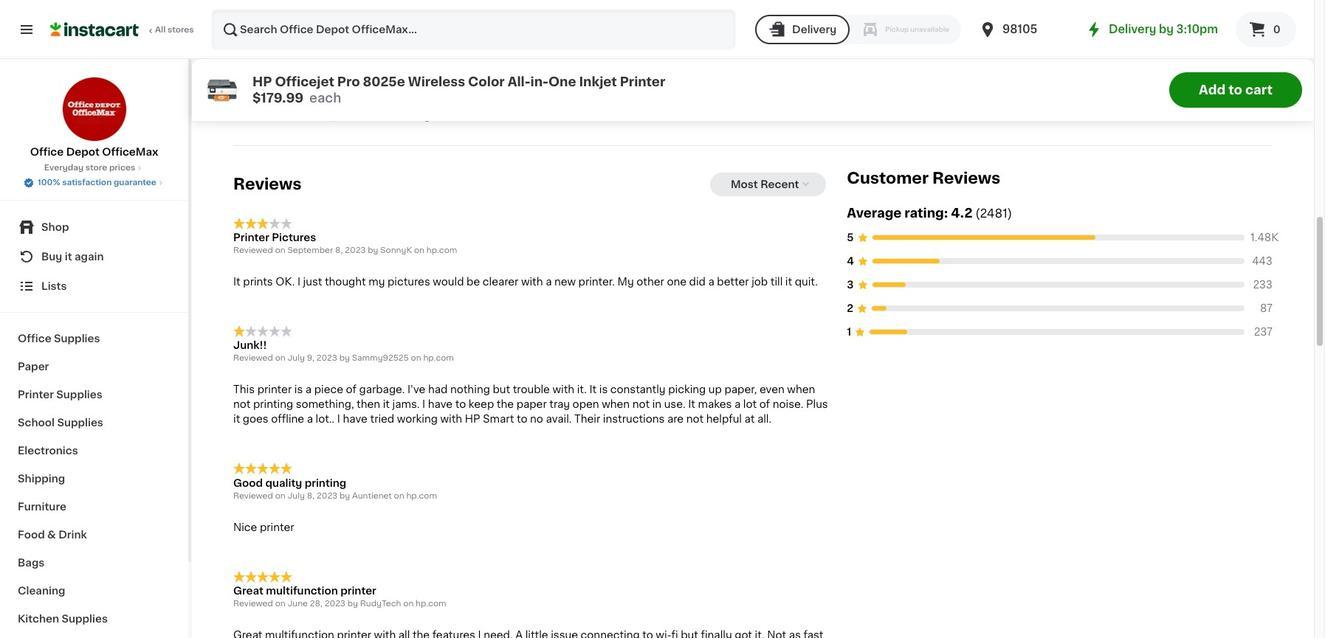 Task type: locate. For each thing, give the bounding box(es) containing it.
1 horizontal spatial in
[[653, 400, 662, 410]]

0 horizontal spatial printing
[[253, 400, 293, 410]]

paper link
[[9, 353, 179, 381]]

hp up $179.99
[[253, 76, 272, 88]]

printer inside great multifunction printer reviewed on june 28, 2023 by rudytech on hp.com
[[341, 587, 377, 597]]

1 horizontal spatial it
[[590, 385, 597, 395]]

details:
[[819, 96, 857, 106]]

1 horizontal spatial instacart
[[367, 66, 413, 77]]

it
[[65, 252, 72, 262], [786, 277, 793, 287], [383, 400, 390, 410], [233, 415, 240, 425]]

store.
[[539, 66, 569, 77]]

1 vertical spatial officemax
[[1127, 81, 1182, 91]]

0 horizontal spatial when
[[602, 400, 630, 410]]

0 horizontal spatial for
[[802, 96, 817, 106]]

service
[[675, 66, 712, 77]]

a right show
[[264, 96, 270, 106]]

for
[[858, 81, 873, 91], [802, 96, 817, 106]]

order
[[613, 81, 640, 91]]

printing up 'offline'
[[253, 400, 293, 410]]

buy
[[41, 252, 62, 262]]

garbage.
[[359, 385, 405, 395]]

i up the working
[[422, 400, 426, 410]]

0 horizontal spatial the
[[497, 400, 514, 410]]

1 horizontal spatial store
[[705, 96, 732, 106]]

hp.com inside the printer pictures reviewed on september 8, 2023 by sonnyk on hp.com
[[427, 247, 457, 255]]

or
[[1224, 66, 1234, 77], [428, 81, 439, 91], [929, 81, 939, 91]]

food & drink
[[18, 530, 87, 541]]

2023 left auntienet
[[317, 492, 338, 501]]

office supplies link
[[9, 325, 179, 353]]

within
[[301, 41, 333, 51], [979, 81, 1010, 91]]

are
[[799, 81, 816, 91], [668, 415, 684, 425]]

printer left pictures
[[233, 233, 269, 243]]

3:10pm
[[1177, 24, 1219, 35]]

0 vertical spatial with
[[521, 277, 543, 287]]

the down but at the bottom left
[[497, 400, 514, 410]]

receipt,
[[282, 81, 322, 91]]

1 vertical spatial have
[[343, 415, 368, 425]]

if up each
[[325, 81, 331, 91]]

supplies for office supplies
[[54, 334, 100, 344]]

office down accessible
[[537, 96, 569, 106]]

the inside items purchased through instacart can only be returned in-store. go to the customer service desk at any office depot officemax retail store and present your transaction barcode, if available, or instacart receipt, if not. your barcode or receipt will be accessible in your order history page. most purchases are eligible for exchange or refund within 14 days. office depot officemax may ask you to show a government-issued photo id. for more details, see office depot officemax's full in-store return policy for details:
[[603, 66, 620, 77]]

days
[[350, 41, 376, 51]]

quit.
[[795, 277, 818, 287]]

in inside items purchased through instacart can only be returned in-store. go to the customer service desk at any office depot officemax retail store and present your transaction barcode, if available, or instacart receipt, if not. your barcode or receipt will be accessible in your order history page. most purchases are eligible for exchange or refund within 14 days. office depot officemax may ask you to show a government-issued photo id. for more details, see office depot officemax's full in-store return policy for details:
[[575, 81, 584, 91]]

1 july from the top
[[288, 355, 305, 363]]

reviewed inside 'good quality printing reviewed on july 8, 2023 by auntienet on hp.com'
[[233, 492, 273, 501]]

by inside 'good quality printing reviewed on july 8, 2023 by auntienet on hp.com'
[[340, 492, 350, 501]]

be up receipt
[[462, 66, 476, 77]]

0 vertical spatial be
[[462, 66, 476, 77]]

are down use.
[[668, 415, 684, 425]]

will
[[481, 81, 498, 91]]

1 vertical spatial the
[[497, 400, 514, 410]]

1 horizontal spatial not
[[633, 400, 650, 410]]

hp inside hp officejet pro 8025e wireless color all-in-one inkjet printer $179.99 each
[[253, 76, 272, 88]]

2023 inside 'good quality printing reviewed on july 8, 2023 by auntienet on hp.com'
[[317, 492, 338, 501]]

2 vertical spatial printer
[[18, 390, 54, 400]]

lot
[[744, 400, 757, 410]]

for right eligible
[[858, 81, 873, 91]]

supplies inside kitchen supplies "link"
[[62, 615, 108, 625]]

1 vertical spatial your
[[587, 81, 610, 91]]

constantly
[[611, 385, 666, 395]]

in left use.
[[653, 400, 662, 410]]

printing inside 'good quality printing reviewed on july 8, 2023 by auntienet on hp.com'
[[305, 478, 347, 489]]

supplies for school supplies
[[57, 418, 103, 428]]

supplies inside the school supplies link
[[57, 418, 103, 428]]

have
[[428, 400, 453, 410], [343, 415, 368, 425]]

0 vertical spatial printing
[[253, 400, 293, 410]]

office up paper
[[18, 334, 51, 344]]

plus
[[807, 400, 829, 410]]

delivery by 3:10pm link
[[1086, 21, 1219, 38]]

2 is from the left
[[600, 385, 608, 395]]

hp.com right rudytech
[[416, 601, 447, 609]]

printer for this
[[258, 385, 292, 395]]

2 horizontal spatial or
[[1224, 66, 1234, 77]]

0 vertical spatial at
[[743, 66, 753, 77]]

1 horizontal spatial _-
[[1223, 96, 1231, 106]]

hp
[[253, 76, 272, 88], [465, 415, 481, 425]]

1 horizontal spatial 14
[[1012, 81, 1024, 91]]

your left order
[[587, 81, 610, 91]]

their
[[575, 415, 601, 425]]

july inside 'good quality printing reviewed on july 8, 2023 by auntienet on hp.com'
[[288, 492, 305, 501]]

this
[[233, 385, 255, 395]]

0 vertical spatial 8,
[[335, 247, 343, 255]]

my
[[618, 277, 634, 287]]

i right lot..
[[337, 415, 340, 425]]

1 vertical spatial if
[[325, 81, 331, 91]]

1 vertical spatial printer
[[260, 523, 294, 533]]

0 horizontal spatial are
[[668, 415, 684, 425]]

2023
[[345, 247, 366, 255], [317, 355, 337, 363], [317, 492, 338, 501], [325, 601, 346, 609]]

desk
[[715, 66, 740, 77]]

4
[[847, 256, 855, 266]]

and
[[963, 66, 982, 77]]

by left auntienet
[[340, 492, 350, 501]]

4 reviewed from the top
[[233, 601, 273, 609]]

printer inside the printer pictures reviewed on september 8, 2023 by sonnyk on hp.com
[[233, 233, 269, 243]]

hp.com up the 'had'
[[424, 355, 454, 363]]

3 reviewed from the top
[[233, 492, 273, 501]]

store
[[933, 66, 960, 77], [705, 96, 732, 106], [86, 164, 107, 172]]

color
[[468, 76, 505, 88]]

1 horizontal spatial reviews
[[933, 170, 1001, 186]]

1 horizontal spatial printer
[[233, 233, 269, 243]]

1 horizontal spatial hp
[[465, 415, 481, 425]]

are inside items purchased through instacart can only be returned in-store. go to the customer service desk at any office depot officemax retail store and present your transaction barcode, if available, or instacart receipt, if not. your barcode or receipt will be accessible in your order history page. most purchases are eligible for exchange or refund within 14 days. office depot officemax may ask you to show a government-issued photo id. for more details, see office depot officemax's full in-store return policy for details:
[[799, 81, 816, 91]]

_- down ask
[[1223, 96, 1231, 106]]

piece
[[314, 385, 343, 395]]

office depot officemax logo image
[[62, 77, 127, 142]]

0 vertical spatial instacart
[[367, 66, 413, 77]]

14 left the days
[[336, 41, 347, 51]]

at left any
[[743, 66, 753, 77]]

store up 100% satisfaction guarantee button
[[86, 164, 107, 172]]

your up days.
[[1028, 66, 1051, 77]]

2 reviewed from the top
[[233, 355, 273, 363]]

1 vertical spatial printer
[[233, 233, 269, 243]]

or down retail
[[929, 81, 939, 91]]

not down this
[[233, 400, 251, 410]]

hp.com
[[427, 247, 457, 255], [424, 355, 454, 363], [407, 492, 437, 501], [416, 601, 447, 609]]

0 vertical spatial printer
[[258, 385, 292, 395]]

offline
[[271, 415, 304, 425]]

14 inside items purchased through instacart can only be returned in-store. go to the customer service desk at any office depot officemax retail store and present your transaction barcode, if available, or instacart receipt, if not. your barcode or receipt will be accessible in your order history page. most purchases are eligible for exchange or refund within 14 days. office depot officemax may ask you to show a government-issued photo id. for more details, see office depot officemax's full in-store return policy for details:
[[1012, 81, 1024, 91]]

school supplies
[[18, 418, 103, 428]]

printer
[[620, 76, 666, 88], [233, 233, 269, 243], [18, 390, 54, 400]]

100% satisfaction guarantee button
[[23, 174, 165, 189]]

1 horizontal spatial are
[[799, 81, 816, 91]]

0 vertical spatial _-
[[1223, 96, 1231, 106]]

in down go
[[575, 81, 584, 91]]

shop
[[41, 222, 69, 233]]

it right it.
[[590, 385, 597, 395]]

1 horizontal spatial of
[[760, 400, 770, 410]]

1 horizontal spatial with
[[521, 277, 543, 287]]

0 horizontal spatial in
[[575, 81, 584, 91]]

1 vertical spatial when
[[602, 400, 630, 410]]

be down returned
[[500, 81, 514, 91]]

printer right this
[[258, 385, 292, 395]]

2 vertical spatial be
[[467, 277, 480, 287]]

0 horizontal spatial of
[[346, 385, 357, 395]]

printing right quality
[[305, 478, 347, 489]]

443
[[1253, 256, 1273, 266]]

98105
[[1003, 24, 1038, 35]]

1 vertical spatial most
[[731, 179, 758, 190]]

it left goes
[[233, 415, 240, 425]]

supplies inside office supplies 'link'
[[54, 334, 100, 344]]

shop link
[[9, 213, 179, 242]]

2 horizontal spatial with
[[553, 385, 575, 395]]

of right piece on the bottom left of page
[[346, 385, 357, 395]]

printer inside hp officejet pro 8025e wireless color all-in-one inkjet printer $179.99 each
[[620, 76, 666, 88]]

great
[[233, 587, 264, 597]]

0 vertical spatial july
[[288, 355, 305, 363]]

0 horizontal spatial hp
[[253, 76, 272, 88]]

picking
[[669, 385, 706, 395]]

instacart down "items" in the left top of the page
[[233, 81, 280, 91]]

0 horizontal spatial store
[[86, 164, 107, 172]]

government-
[[272, 96, 340, 106]]

or up ask
[[1224, 66, 1234, 77]]

issued
[[340, 96, 374, 106]]

hp.com inside junk!! reviewed on july 9, 2023 by sammy92525 on hp.com
[[424, 355, 454, 363]]

supplies down the printer supplies link
[[57, 418, 103, 428]]

at inside this printer is a piece of garbage. i've had nothing but trouble with it. it is constantly picking up paper, even when not printing something, then it jams. i have to keep the paper tray open when not in use. it makes a lot of noise. plus it goes offline a lot.. i have tried working with hp smart to no avail. their instructions are not helpful at all.
[[745, 415, 755, 425]]

(2481)
[[976, 207, 1013, 219]]

most left recent
[[731, 179, 758, 190]]

printer inside this printer is a piece of garbage. i've had nothing but trouble with it. it is constantly picking up paper, even when not printing something, then it jams. i have to keep the paper tray open when not in use. it makes a lot of noise. plus it goes offline a lot.. i have tried working with hp smart to no avail. their instructions are not helpful at all.
[[258, 385, 292, 395]]

printer up officemax's
[[620, 76, 666, 88]]

paper
[[517, 400, 547, 410]]

customer
[[622, 66, 672, 77]]

8, inside the printer pictures reviewed on september 8, 2023 by sonnyk on hp.com
[[335, 247, 343, 255]]

july inside junk!! reviewed on july 9, 2023 by sammy92525 on hp.com
[[288, 355, 305, 363]]

hp officejet pro 8025e wireless color all-in-one inkjet printer $179.99 each
[[253, 76, 666, 104]]

in- inside hp officejet pro 8025e wireless color all-in-one inkjet printer $179.99 each
[[531, 76, 549, 88]]

1 vertical spatial are
[[668, 415, 684, 425]]

2
[[847, 303, 854, 314]]

reviewed up prints
[[233, 247, 273, 255]]

within down present
[[979, 81, 1010, 91]]

reviews up pictures
[[233, 176, 302, 192]]

0 horizontal spatial delivery
[[793, 24, 837, 35]]

hp.com inside 'good quality printing reviewed on july 8, 2023 by auntienet on hp.com'
[[407, 492, 437, 501]]

2 vertical spatial i
[[337, 415, 340, 425]]

1 vertical spatial instacart
[[233, 81, 280, 91]]

reviewed inside junk!! reviewed on july 9, 2023 by sammy92525 on hp.com
[[233, 355, 273, 363]]

0 horizontal spatial it
[[233, 277, 241, 287]]

keep
[[469, 400, 494, 410]]

office depot officemax
[[30, 147, 158, 157]]

or up for
[[428, 81, 439, 91]]

junk!! reviewed on july 9, 2023 by sammy92525 on hp.com
[[233, 341, 454, 363]]

if right the barcode,
[[1164, 66, 1170, 77]]

drink
[[58, 530, 87, 541]]

4.2
[[952, 207, 973, 219]]

most down desk
[[713, 81, 740, 91]]

use.
[[664, 400, 686, 410]]

2023 right 9,
[[317, 355, 337, 363]]

1 vertical spatial at
[[745, 415, 755, 425]]

when up noise.
[[788, 385, 816, 395]]

wireless
[[408, 76, 465, 88]]

in inside this printer is a piece of garbage. i've had nothing but trouble with it. it is constantly picking up paper, even when not printing something, then it jams. i have to keep the paper tray open when not in use. it makes a lot of noise. plus it goes offline a lot.. i have tried working with hp smart to no avail. their instructions are not helpful at all.
[[653, 400, 662, 410]]

is left piece on the bottom left of page
[[295, 385, 303, 395]]

1 vertical spatial be
[[500, 81, 514, 91]]

0 vertical spatial officemax
[[848, 66, 902, 77]]

0 horizontal spatial or
[[428, 81, 439, 91]]

by
[[1160, 24, 1174, 35], [368, 247, 379, 255], [340, 355, 350, 363], [340, 492, 350, 501], [348, 601, 358, 609]]

printer right "nice"
[[260, 523, 294, 533]]

1 horizontal spatial if
[[1164, 66, 1170, 77]]

delivery up eligible
[[793, 24, 837, 35]]

it
[[233, 277, 241, 287], [590, 385, 597, 395], [689, 400, 696, 410]]

1 horizontal spatial your
[[1028, 66, 1051, 77]]

0 horizontal spatial _-
[[331, 111, 340, 121]]

delivery inside button
[[793, 24, 837, 35]]

2023 right 28,
[[325, 601, 346, 609]]

officemax up "prices"
[[102, 147, 158, 157]]

reviewed down the good
[[233, 492, 273, 501]]

instacart up barcode
[[367, 66, 413, 77]]

&
[[47, 530, 56, 541]]

2023 inside the printer pictures reviewed on september 8, 2023 by sonnyk on hp.com
[[345, 247, 366, 255]]

hp inside this printer is a piece of garbage. i've had nothing but trouble with it. it is constantly picking up paper, even when not printing something, then it jams. i have to keep the paper tray open when not in use. it makes a lot of noise. plus it goes offline a lot.. i have tried working with hp smart to no avail. their instructions are not helpful at all.
[[465, 415, 481, 425]]

1 horizontal spatial officemax
[[848, 66, 902, 77]]

rudytech
[[360, 601, 401, 609]]

1 vertical spatial printing
[[305, 478, 347, 489]]

0 vertical spatial are
[[799, 81, 816, 91]]

reviewed inside the printer pictures reviewed on september 8, 2023 by sonnyk on hp.com
[[233, 247, 273, 255]]

2 horizontal spatial printer
[[620, 76, 666, 88]]

did
[[690, 277, 706, 287]]

furniture link
[[9, 493, 179, 521]]

is right it.
[[600, 385, 608, 395]]

supplies down paper link
[[56, 390, 103, 400]]

reviewed down great
[[233, 601, 273, 609]]

1 horizontal spatial when
[[788, 385, 816, 395]]

1 reviewed from the top
[[233, 247, 273, 255]]

0 horizontal spatial with
[[441, 415, 462, 425]]

2 vertical spatial it
[[689, 400, 696, 410]]

2 july from the top
[[288, 492, 305, 501]]

july down quality
[[288, 492, 305, 501]]

0 vertical spatial printer
[[620, 76, 666, 88]]

to down nothing
[[455, 400, 466, 410]]

supplies inside the printer supplies link
[[56, 390, 103, 400]]

_- down each
[[331, 111, 340, 121]]

https://www.officedepot.com/cm/help/returns?cm_sp=footerlinks-_- customerservice-_-refundsexchanges link
[[233, 96, 1231, 121]]

kitchen
[[18, 615, 59, 625]]

office down "transaction" at the right top
[[1057, 81, 1090, 91]]

trouble
[[513, 385, 550, 395]]

0 vertical spatial for
[[858, 81, 873, 91]]

delivery
[[1109, 24, 1157, 35], [793, 24, 837, 35]]

in- up see on the top of page
[[531, 76, 549, 88]]

0 vertical spatial i
[[298, 277, 301, 287]]

Search field
[[213, 10, 735, 49]]

by left sonnyk
[[368, 247, 379, 255]]

to right ask
[[1229, 84, 1243, 96]]

1 horizontal spatial printing
[[305, 478, 347, 489]]

0 vertical spatial store
[[933, 66, 960, 77]]

0 horizontal spatial printer
[[18, 390, 54, 400]]

1 vertical spatial within
[[979, 81, 1010, 91]]

on
[[275, 247, 286, 255], [414, 247, 425, 255], [275, 355, 286, 363], [411, 355, 421, 363], [275, 492, 286, 501], [394, 492, 404, 501], [275, 601, 286, 609], [403, 601, 414, 609]]

you
[[1230, 81, 1250, 91]]

free returns within 14 days
[[233, 41, 376, 51]]

0 vertical spatial 14
[[336, 41, 347, 51]]

2023 inside junk!! reviewed on july 9, 2023 by sammy92525 on hp.com
[[317, 355, 337, 363]]

with down the 'had'
[[441, 415, 462, 425]]

1 horizontal spatial within
[[979, 81, 1010, 91]]

see
[[515, 96, 534, 106]]

None search field
[[211, 9, 736, 50]]

the up order
[[603, 66, 620, 77]]

store up refund
[[933, 66, 960, 77]]

0 horizontal spatial within
[[301, 41, 333, 51]]

are up policy
[[799, 81, 816, 91]]

great multifunction printer reviewed on june 28, 2023 by rudytech on hp.com
[[233, 587, 447, 609]]

1 horizontal spatial have
[[428, 400, 453, 410]]

2023 up thought in the top of the page
[[345, 247, 366, 255]]

of right lot
[[760, 400, 770, 410]]

history
[[643, 81, 679, 91]]

0 vertical spatial most
[[713, 81, 740, 91]]

1 vertical spatial _-
[[331, 111, 340, 121]]

8, left auntienet
[[307, 492, 315, 501]]

service type group
[[756, 15, 962, 44]]

is
[[295, 385, 303, 395], [600, 385, 608, 395]]

with up tray
[[553, 385, 575, 395]]

a right did at the top right of the page
[[709, 277, 715, 287]]

0 horizontal spatial is
[[295, 385, 303, 395]]

hp.com right auntienet
[[407, 492, 437, 501]]

1 vertical spatial i
[[422, 400, 426, 410]]

store down page.
[[705, 96, 732, 106]]

supplies
[[54, 334, 100, 344], [56, 390, 103, 400], [57, 418, 103, 428], [62, 615, 108, 625]]

a left lot
[[735, 400, 741, 410]]

with
[[521, 277, 543, 287], [553, 385, 575, 395], [441, 415, 462, 425]]

electronics
[[18, 446, 78, 456]]

the inside this printer is a piece of garbage. i've had nothing but trouble with it. it is constantly picking up paper, even when not printing something, then it jams. i have to keep the paper tray open when not in use. it makes a lot of noise. plus it goes offline a lot.. i have tried working with hp smart to no avail. their instructions are not helpful at all.
[[497, 400, 514, 410]]

hp.com up 'would'
[[427, 247, 457, 255]]

with right clearer
[[521, 277, 543, 287]]

2023 inside great multifunction printer reviewed on june 28, 2023 by rudytech on hp.com
[[325, 601, 346, 609]]

0 vertical spatial hp
[[253, 76, 272, 88]]

2 vertical spatial printer
[[341, 587, 377, 597]]

1 horizontal spatial or
[[929, 81, 939, 91]]

printer up school
[[18, 390, 54, 400]]

1 horizontal spatial the
[[603, 66, 620, 77]]

july left 9,
[[288, 355, 305, 363]]

printer for printer pictures reviewed on september 8, 2023 by sonnyk on hp.com
[[233, 233, 269, 243]]

1 vertical spatial july
[[288, 492, 305, 501]]

2 vertical spatial with
[[441, 415, 462, 425]]

receipt
[[442, 81, 478, 91]]

it down picking at the right bottom
[[689, 400, 696, 410]]

when up instructions
[[602, 400, 630, 410]]

1 vertical spatial it
[[590, 385, 597, 395]]

it left prints
[[233, 277, 241, 287]]

on up the i've
[[411, 355, 421, 363]]

supplies down "cleaning" link at the bottom left of the page
[[62, 615, 108, 625]]

2 horizontal spatial store
[[933, 66, 960, 77]]

again
[[75, 252, 104, 262]]

supplies up paper link
[[54, 334, 100, 344]]

makes
[[698, 400, 732, 410]]

eligible
[[818, 81, 856, 91]]

not
[[233, 400, 251, 410], [633, 400, 650, 410], [687, 415, 704, 425]]

0 vertical spatial the
[[603, 66, 620, 77]]

food & drink link
[[9, 521, 179, 550]]

have down the 'had'
[[428, 400, 453, 410]]

most
[[713, 81, 740, 91], [731, 179, 758, 190]]

1 vertical spatial hp
[[465, 415, 481, 425]]

delivery for delivery by 3:10pm
[[1109, 24, 1157, 35]]



Task type: vqa. For each thing, say whether or not it's contained in the screenshot.
Meat & Seafood at bottom
no



Task type: describe. For each thing, give the bounding box(es) containing it.
237
[[1255, 327, 1273, 337]]

june
[[288, 601, 308, 609]]

can
[[416, 66, 435, 77]]

furniture
[[18, 502, 66, 513]]

other
[[637, 277, 665, 287]]

all-
[[508, 76, 531, 88]]

nice
[[233, 523, 257, 533]]

delivery for delivery
[[793, 24, 837, 35]]

1 horizontal spatial for
[[858, 81, 873, 91]]

smart
[[483, 415, 514, 425]]

100% satisfaction guarantee
[[38, 179, 157, 187]]

depot up eligible
[[813, 66, 845, 77]]

1 vertical spatial for
[[802, 96, 817, 106]]

it.
[[577, 385, 587, 395]]

sammy92525
[[352, 355, 409, 363]]

quality
[[265, 478, 302, 489]]

on left 9,
[[275, 355, 286, 363]]

working
[[397, 415, 438, 425]]

it right the buy
[[65, 252, 72, 262]]

most inside button
[[731, 179, 758, 190]]

it up 'tried'
[[383, 400, 390, 410]]

2 vertical spatial officemax
[[102, 147, 158, 157]]

auntienet
[[352, 492, 392, 501]]

multifunction
[[266, 587, 338, 597]]

barcode,
[[1115, 66, 1161, 77]]

2 horizontal spatial not
[[687, 415, 704, 425]]

any
[[756, 66, 775, 77]]

a left lot..
[[307, 415, 313, 425]]

a inside items purchased through instacart can only be returned in-store. go to the customer service desk at any office depot officemax retail store and present your transaction barcode, if available, or instacart receipt, if not. your barcode or receipt will be accessible in your order history page. most purchases are eligible for exchange or refund within 14 days. office depot officemax may ask you to show a government-issued photo id. for more details, see office depot officemax's full in-store return policy for details:
[[264, 96, 270, 106]]

full
[[673, 96, 688, 106]]

lot..
[[316, 415, 335, 425]]

0 horizontal spatial 14
[[336, 41, 347, 51]]

depot down inkjet
[[572, 96, 605, 106]]

in- up accessible
[[525, 66, 539, 77]]

tried
[[370, 415, 395, 425]]

bags
[[18, 558, 45, 569]]

clearer
[[483, 277, 519, 287]]

transaction
[[1054, 66, 1113, 77]]

reviewed inside great multifunction printer reviewed on june 28, 2023 by rudytech on hp.com
[[233, 601, 273, 609]]

2 horizontal spatial it
[[689, 400, 696, 410]]

free
[[233, 41, 257, 51]]

sonnyk
[[381, 247, 412, 255]]

printer supplies link
[[9, 381, 179, 409]]

on down pictures
[[275, 247, 286, 255]]

to right go
[[589, 66, 600, 77]]

0 vertical spatial have
[[428, 400, 453, 410]]

0 horizontal spatial instacart
[[233, 81, 280, 91]]

0 horizontal spatial not
[[233, 400, 251, 410]]

delivery button
[[756, 15, 850, 44]]

depot down "transaction" at the right top
[[1092, 81, 1125, 91]]

1
[[847, 327, 852, 337]]

1 is from the left
[[295, 385, 303, 395]]

instructions
[[603, 415, 665, 425]]

most inside items purchased through instacart can only be returned in-store. go to the customer service desk at any office depot officemax retail store and present your transaction barcode, if available, or instacart receipt, if not. your barcode or receipt will be accessible in your order history page. most purchases are eligible for exchange or refund within 14 days. office depot officemax may ask you to show a government-issued photo id. for more details, see office depot officemax's full in-store return policy for details:
[[713, 81, 740, 91]]

printing inside this printer is a piece of garbage. i've had nothing but trouble with it. it is constantly picking up paper, even when not printing something, then it jams. i have to keep the paper tray open when not in use. it makes a lot of noise. plus it goes offline a lot.. i have tried working with hp smart to no avail. their instructions are not helpful at all.
[[253, 400, 293, 410]]

1.48k
[[1251, 232, 1279, 243]]

to right you
[[1252, 81, 1263, 91]]

0 horizontal spatial if
[[325, 81, 331, 91]]

233
[[1254, 280, 1273, 290]]

supplies for printer supplies
[[56, 390, 103, 400]]

avail.
[[546, 415, 572, 425]]

policy
[[768, 96, 800, 106]]

printer.
[[579, 277, 615, 287]]

everyday store prices
[[44, 164, 135, 172]]

guarantee
[[114, 179, 157, 187]]

by inside the printer pictures reviewed on september 8, 2023 by sonnyk on hp.com
[[368, 247, 379, 255]]

0 horizontal spatial your
[[587, 81, 610, 91]]

0 vertical spatial when
[[788, 385, 816, 395]]

school
[[18, 418, 55, 428]]

but
[[493, 385, 510, 395]]

0 vertical spatial of
[[346, 385, 357, 395]]

98105 button
[[979, 9, 1068, 50]]

office up purchases at the top right of page
[[777, 66, 810, 77]]

0 horizontal spatial i
[[298, 277, 301, 287]]

cleaning
[[18, 586, 65, 597]]

on down quality
[[275, 492, 286, 501]]

photo
[[376, 96, 407, 106]]

2 vertical spatial store
[[86, 164, 107, 172]]

good
[[233, 478, 263, 489]]

are inside this printer is a piece of garbage. i've had nothing but trouble with it. it is constantly picking up paper, even when not printing something, then it jams. i have to keep the paper tray open when not in use. it makes a lot of noise. plus it goes offline a lot.. i have tried working with hp smart to no avail. their instructions are not helpful at all.
[[668, 415, 684, 425]]

paper
[[18, 362, 49, 372]]

8, inside 'good quality printing reviewed on july 8, 2023 by auntienet on hp.com'
[[307, 492, 315, 501]]

then
[[357, 400, 381, 410]]

add to cart button
[[1170, 72, 1303, 108]]

0 vertical spatial within
[[301, 41, 333, 51]]

0 horizontal spatial have
[[343, 415, 368, 425]]

it right the 'till'
[[786, 277, 793, 287]]

rating:
[[905, 207, 949, 219]]

barcode
[[382, 81, 426, 91]]

tray
[[550, 400, 570, 410]]

0 vertical spatial it
[[233, 277, 241, 287]]

buy it again
[[41, 252, 104, 262]]

within inside items purchased through instacart can only be returned in-store. go to the customer service desk at any office depot officemax retail store and present your transaction barcode, if available, or instacart receipt, if not. your barcode or receipt will be accessible in your order history page. most purchases are eligible for exchange or refund within 14 days. office depot officemax may ask you to show a government-issued photo id. for more details, see office depot officemax's full in-store return policy for details:
[[979, 81, 1010, 91]]

nice printer
[[233, 523, 294, 533]]

for
[[426, 96, 443, 106]]

1 horizontal spatial i
[[337, 415, 340, 425]]

no
[[530, 415, 544, 425]]

september
[[288, 247, 333, 255]]

up
[[709, 385, 722, 395]]

not.
[[334, 81, 354, 91]]

in- down page.
[[691, 96, 705, 106]]

on left "june"
[[275, 601, 286, 609]]

supplies for kitchen supplies
[[62, 615, 108, 625]]

returns
[[260, 41, 298, 51]]

0 horizontal spatial reviews
[[233, 176, 302, 192]]

accessible
[[516, 81, 572, 91]]

hp.com inside great multifunction printer reviewed on june 28, 2023 by rudytech on hp.com
[[416, 601, 447, 609]]

office inside 'link'
[[18, 334, 51, 344]]

goes
[[243, 415, 269, 425]]

add to cart
[[1200, 84, 1273, 96]]

87
[[1261, 303, 1273, 314]]

printer for printer supplies
[[18, 390, 54, 400]]

by inside great multifunction printer reviewed on june 28, 2023 by rudytech on hp.com
[[348, 601, 358, 609]]

office up the everyday
[[30, 147, 64, 157]]

good quality printing reviewed on july 8, 2023 by auntienet on hp.com
[[233, 478, 437, 501]]

till
[[771, 277, 783, 287]]

2 horizontal spatial i
[[422, 400, 426, 410]]

1 vertical spatial with
[[553, 385, 575, 395]]

purchased
[[265, 66, 321, 77]]

average rating: 4.2 (2481)
[[847, 207, 1013, 219]]

to left no
[[517, 415, 528, 425]]

exchange
[[875, 81, 926, 91]]

0 vertical spatial your
[[1028, 66, 1051, 77]]

prints
[[243, 277, 273, 287]]

1 vertical spatial of
[[760, 400, 770, 410]]

on right rudytech
[[403, 601, 414, 609]]

everyday store prices link
[[44, 162, 144, 174]]

add
[[1200, 84, 1226, 96]]

depot up everyday store prices
[[66, 147, 100, 157]]

on right auntienet
[[394, 492, 404, 501]]

a left new
[[546, 277, 552, 287]]

100%
[[38, 179, 60, 187]]

instacart logo image
[[50, 21, 139, 38]]

most recent button
[[710, 173, 827, 196]]

items purchased through instacart can only be returned in-store. go to the customer service desk at any office depot officemax retail store and present your transaction barcode, if available, or instacart receipt, if not. your barcode or receipt will be accessible in your order history page. most purchases are eligible for exchange or refund within 14 days. office depot officemax may ask you to show a government-issued photo id. for more details, see office depot officemax's full in-store return policy for details:
[[233, 66, 1263, 106]]

through
[[323, 66, 364, 77]]

8025e
[[363, 76, 405, 88]]

on right sonnyk
[[414, 247, 425, 255]]

by left 3:10pm
[[1160, 24, 1174, 35]]

by inside junk!! reviewed on july 9, 2023 by sammy92525 on hp.com
[[340, 355, 350, 363]]

a left piece on the bottom left of page
[[306, 385, 312, 395]]

printer for nice
[[260, 523, 294, 533]]

just
[[303, 277, 322, 287]]

0 button
[[1236, 12, 1297, 47]]

retail
[[905, 66, 931, 77]]

to inside button
[[1229, 84, 1243, 96]]

may
[[1185, 81, 1207, 91]]

at inside items purchased through instacart can only be returned in-store. go to the customer service desk at any office depot officemax retail store and present your transaction barcode, if available, or instacart receipt, if not. your barcode or receipt will be accessible in your order history page. most purchases are eligible for exchange or refund within 14 days. office depot officemax may ask you to show a government-issued photo id. for more details, see office depot officemax's full in-store return policy for details:
[[743, 66, 753, 77]]



